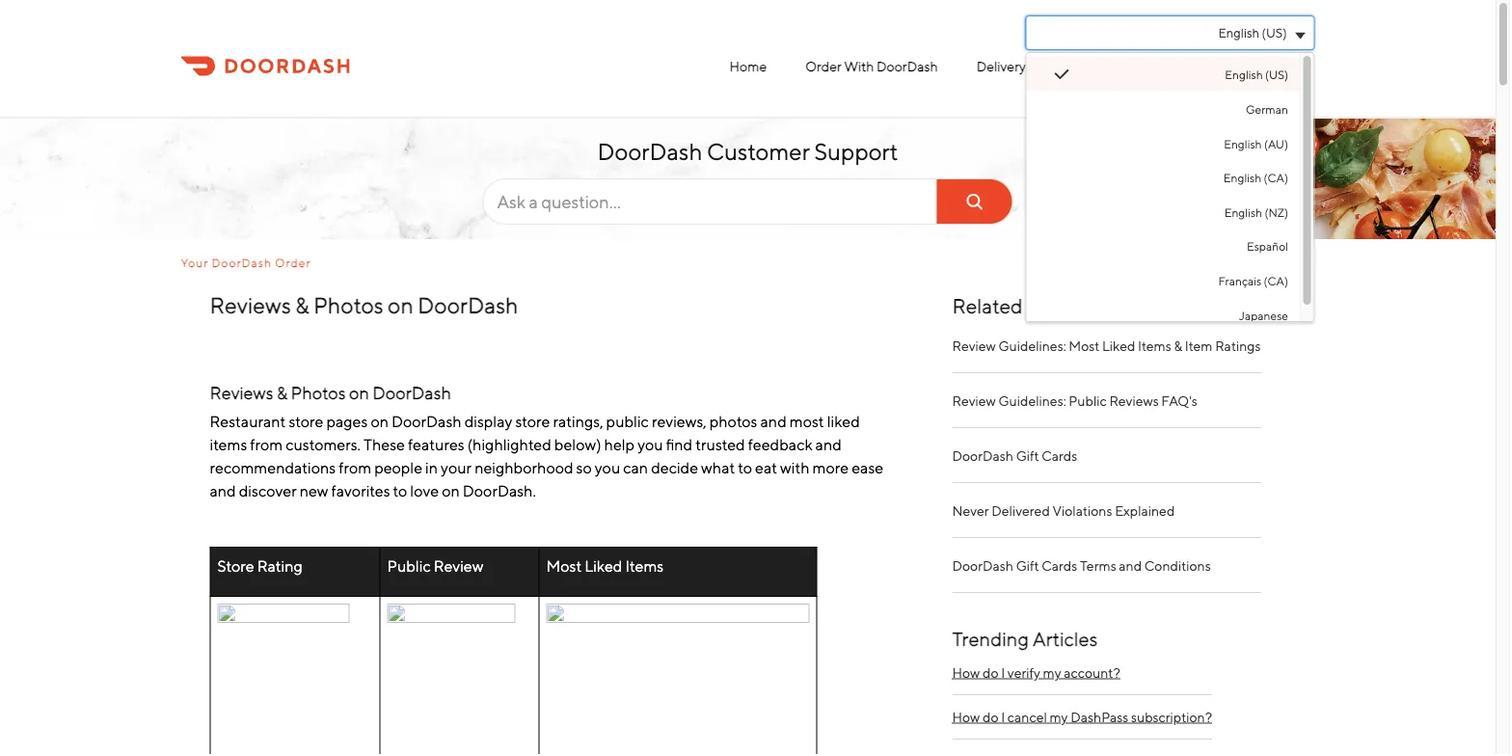 Task type: vqa. For each thing, say whether or not it's contained in the screenshot.
immediately
no



Task type: describe. For each thing, give the bounding box(es) containing it.
(nz)
[[1264, 206, 1288, 219]]

topics inside popup button
[[1166, 58, 1204, 74]]

list box containing english (us)
[[1026, 52, 1315, 332]]

trusted
[[696, 435, 745, 454]]

your
[[441, 458, 472, 477]]

never delivered violations explained
[[952, 503, 1178, 519]]

more
[[813, 458, 849, 477]]

español
[[1247, 240, 1288, 253]]

delivery
[[977, 58, 1026, 74]]

0 vertical spatial to
[[738, 458, 752, 477]]

français (ca)
[[1218, 274, 1288, 288]]

doordash gift cards
[[952, 448, 1078, 464]]

recommendations
[[210, 458, 336, 477]]

help
[[604, 435, 635, 454]]

delivered
[[992, 503, 1050, 519]]

reviews,
[[652, 412, 707, 430]]

how do i cancel my dashpass subscription? link
[[952, 696, 1212, 740]]

english (nz)
[[1224, 206, 1288, 219]]

can
[[623, 458, 648, 477]]

german
[[1246, 102, 1288, 116]]

gift for doordash gift cards terms and conditions
[[1016, 558, 1039, 574]]

cards for doordash gift cards terms and conditions
[[1042, 558, 1078, 574]]

public review
[[387, 557, 484, 575]]

eat
[[755, 458, 777, 477]]

doordash gift cards terms and conditions
[[952, 558, 1211, 574]]

doordash gift cards terms and conditions link
[[952, 538, 1261, 593]]

display
[[465, 412, 513, 430]]

never delivered violations explained link
[[952, 483, 1261, 538]]

order with doordash
[[806, 58, 938, 74]]

Ask a question... text field
[[483, 178, 1013, 225]]

review for review guidelines: most liked items & item ratings
[[952, 338, 996, 354]]

how for how do i cancel my dashpass subscription?
[[952, 709, 980, 725]]

articles for related articles
[[1027, 294, 1095, 318]]

do for verify
[[983, 665, 999, 681]]

liked
[[827, 412, 860, 430]]

related articles
[[952, 294, 1095, 318]]

français
[[1218, 274, 1261, 288]]

favorites
[[331, 482, 390, 500]]

public
[[606, 412, 649, 430]]

neighborhood
[[475, 458, 573, 477]]

english (us) option
[[1027, 57, 1300, 91]]

home
[[730, 58, 767, 74]]

& for reviews & photos on doordash restaurant store pages on doordash display store ratings, public reviews, photos and most liked items from customers. these features (highlighted below) help you find trusted feedback and recommendations from people in your neighborhood so you can decide what to eat with more ease and discover new favorites to love on doordash.
[[277, 383, 288, 403]]

ratings,
[[553, 412, 603, 430]]

feedback
[[748, 435, 813, 454]]

0 horizontal spatial from
[[250, 435, 283, 454]]

english inside option
[[1225, 68, 1263, 82]]

2 store from the left
[[515, 412, 550, 430]]

how do i cancel my dashpass subscription?
[[952, 709, 1212, 725]]

how do i verify my account?
[[952, 665, 1121, 681]]

photos for reviews & photos on doordash
[[313, 292, 384, 318]]

articles for trending articles
[[1033, 628, 1098, 651]]

your
[[181, 256, 209, 270]]

do for cancel
[[983, 709, 999, 725]]

reviews & photos on doordash restaurant store pages on doordash display store ratings, public reviews, photos and most liked items from customers. these features (highlighted below) help you find trusted feedback and recommendations from people in your neighborhood so you can decide what to eat with more ease and discover new favorites to love on doordash.
[[210, 383, 887, 500]]

english left (au)
[[1224, 137, 1262, 150]]

new
[[300, 482, 328, 500]]

account?
[[1064, 665, 1121, 681]]

my for dashpass
[[1050, 709, 1068, 725]]

violations
[[1053, 503, 1113, 519]]

japanese
[[1239, 309, 1288, 322]]

and up the more
[[816, 435, 842, 454]]

most
[[790, 412, 824, 430]]

reviews inside "link"
[[1110, 393, 1159, 409]]

subscription?
[[1131, 709, 1212, 725]]

with inside menu
[[844, 58, 874, 74]]

delivery support
[[977, 58, 1078, 74]]

store
[[218, 557, 254, 575]]

review guidelines: public reviews faq's
[[952, 393, 1198, 409]]

public inside "link"
[[1069, 393, 1107, 409]]

popular
[[1116, 58, 1163, 74]]

in
[[425, 458, 438, 477]]

your doordash order link
[[181, 256, 319, 270]]

ratings
[[1215, 338, 1261, 354]]

customer
[[707, 137, 810, 165]]

verify
[[1008, 665, 1041, 681]]

discover
[[239, 482, 297, 500]]

gift for doordash gift cards
[[1016, 448, 1039, 464]]

(ca) for français (ca)
[[1264, 274, 1288, 288]]

english down "english (au)"
[[1223, 171, 1261, 185]]

cancel
[[1008, 709, 1047, 725]]

1 vertical spatial most
[[546, 557, 582, 575]]

cards for doordash gift cards
[[1042, 448, 1078, 464]]

order with doordash link
[[801, 50, 943, 82]]

doordash customer support
[[598, 137, 898, 165]]

support inside menu
[[1029, 58, 1078, 74]]

most liked items
[[546, 557, 664, 575]]

0 horizontal spatial you
[[595, 458, 620, 477]]

2 horizontal spatial &
[[1174, 338, 1183, 354]]

photos
[[710, 412, 758, 430]]

english (au)
[[1224, 137, 1288, 150]]

people
[[374, 458, 423, 477]]

customers.
[[286, 435, 361, 454]]

your doordash order
[[181, 256, 311, 270]]

menu containing home
[[478, 50, 1307, 82]]

rating
[[257, 557, 303, 575]]

delivery support link
[[972, 50, 1082, 82]]



Task type: locate. For each thing, give the bounding box(es) containing it.
1 horizontal spatial from
[[339, 458, 371, 477]]

faq's
[[1162, 393, 1198, 409]]

2 how from the top
[[952, 709, 980, 725]]

english left (nz)
[[1224, 206, 1262, 219]]

1 vertical spatial how
[[952, 709, 980, 725]]

(ca) down (au)
[[1264, 171, 1288, 185]]

from
[[250, 435, 283, 454], [339, 458, 371, 477]]

1 vertical spatial review
[[952, 393, 996, 409]]

reviews & photos on doordash
[[210, 292, 518, 318]]

1 horizontal spatial topics
[[1264, 58, 1303, 74]]

my for account?
[[1043, 665, 1062, 681]]

0 vertical spatial gift
[[1016, 448, 1039, 464]]

review inside "link"
[[952, 393, 996, 409]]

& up restaurant
[[277, 383, 288, 403]]

1 horizontal spatial order
[[806, 58, 842, 74]]

order
[[806, 58, 842, 74], [275, 256, 311, 270]]

guidelines: up doordash gift cards
[[999, 393, 1066, 409]]

order inside menu
[[806, 58, 842, 74]]

0 vertical spatial review
[[952, 338, 996, 354]]

1 vertical spatial items
[[626, 557, 664, 575]]

and up feedback
[[761, 412, 787, 430]]

0 vertical spatial i
[[1001, 665, 1005, 681]]

these
[[364, 435, 405, 454]]

1 cards from the top
[[1042, 448, 1078, 464]]

0 horizontal spatial items
[[626, 557, 664, 575]]

review up doordash gift cards
[[952, 393, 996, 409]]

photos for reviews & photos on doordash restaurant store pages on doordash display store ratings, public reviews, photos and most liked items from customers. these features (highlighted below) help you find trusted feedback and recommendations from people in your neighborhood so you can decide what to eat with more ease and discover new favorites to love on doordash.
[[291, 383, 346, 403]]

1 horizontal spatial support
[[1029, 58, 1078, 74]]

never
[[952, 503, 989, 519]]

guidelines: for public
[[999, 393, 1066, 409]]

english (us) up topics link
[[1219, 25, 1287, 40]]

0 horizontal spatial store
[[289, 412, 324, 430]]

0 vertical spatial &
[[295, 292, 309, 318]]

1 vertical spatial photos
[[291, 383, 346, 403]]

& left item
[[1174, 338, 1183, 354]]

0 vertical spatial order
[[806, 58, 842, 74]]

1 do from the top
[[983, 665, 999, 681]]

1 vertical spatial with
[[780, 458, 810, 477]]

public up doordash gift cards 'link'
[[1069, 393, 1107, 409]]

items
[[1138, 338, 1172, 354], [626, 557, 664, 575]]

decide
[[651, 458, 698, 477]]

1 topics from the left
[[1166, 58, 1204, 74]]

topics link
[[1259, 50, 1307, 82]]

(us)
[[1262, 25, 1287, 40], [1265, 68, 1288, 82]]

2 vertical spatial review
[[434, 557, 484, 575]]

1 i from the top
[[1001, 665, 1005, 681]]

1 vertical spatial (us)
[[1265, 68, 1288, 82]]

consumer help home image
[[181, 54, 350, 78]]

reviews up restaurant
[[210, 383, 273, 403]]

articles up how do i verify my account? link
[[1033, 628, 1098, 651]]

0 horizontal spatial public
[[387, 557, 431, 575]]

review down love
[[434, 557, 484, 575]]

support down order with doordash link
[[815, 137, 898, 165]]

1 horizontal spatial with
[[844, 58, 874, 74]]

1 vertical spatial articles
[[1033, 628, 1098, 651]]

0 vertical spatial items
[[1138, 338, 1172, 354]]

list box
[[1026, 52, 1315, 332]]

order up reviews & photos on doordash
[[275, 256, 311, 270]]

text default image
[[1054, 66, 1069, 82]]

0 horizontal spatial topics
[[1166, 58, 1204, 74]]

1 (ca) from the top
[[1264, 171, 1288, 185]]

& down 'your doordash order' link
[[295, 292, 309, 318]]

doordash
[[877, 58, 938, 74], [598, 137, 703, 165], [212, 256, 272, 270], [418, 292, 518, 318], [373, 383, 451, 403], [392, 412, 462, 430], [952, 448, 1014, 464], [952, 558, 1014, 574]]

1 vertical spatial my
[[1050, 709, 1068, 725]]

articles up 'review guidelines: most liked items & item ratings' link
[[1027, 294, 1095, 318]]

1 vertical spatial do
[[983, 709, 999, 725]]

guidelines: inside "link"
[[999, 393, 1066, 409]]

1 gift from the top
[[1016, 448, 1039, 464]]

english up german
[[1225, 68, 1263, 82]]

1 how from the top
[[952, 665, 980, 681]]

0 horizontal spatial with
[[780, 458, 810, 477]]

english (us) inside button
[[1219, 25, 1287, 40]]

love
[[410, 482, 439, 500]]

what
[[701, 458, 735, 477]]

1 vertical spatial gift
[[1016, 558, 1039, 574]]

0 horizontal spatial liked
[[585, 557, 623, 575]]

most inside 'review guidelines: most liked items & item ratings' link
[[1069, 338, 1100, 354]]

related
[[952, 294, 1023, 318]]

1 vertical spatial you
[[595, 458, 620, 477]]

topics
[[1166, 58, 1204, 74], [1264, 58, 1303, 74]]

(au)
[[1264, 137, 1288, 150]]

gift down delivered
[[1016, 558, 1039, 574]]

home link
[[725, 50, 772, 82]]

1 vertical spatial to
[[393, 482, 407, 500]]

english (us)
[[1219, 25, 1287, 40], [1225, 68, 1288, 82]]

0 vertical spatial (ca)
[[1264, 171, 1288, 185]]

how
[[952, 665, 980, 681], [952, 709, 980, 725]]

reviews left faq's
[[1110, 393, 1159, 409]]

gift
[[1016, 448, 1039, 464], [1016, 558, 1039, 574]]

liked
[[1102, 338, 1136, 354], [585, 557, 623, 575]]

support right delivery
[[1029, 58, 1078, 74]]

gift up delivered
[[1016, 448, 1039, 464]]

to down people
[[393, 482, 407, 500]]

popular topics button
[[1111, 50, 1230, 82]]

0 horizontal spatial order
[[275, 256, 311, 270]]

to left eat
[[738, 458, 752, 477]]

0 vertical spatial (us)
[[1262, 25, 1287, 40]]

public down love
[[387, 557, 431, 575]]

terms
[[1080, 558, 1117, 574]]

0 vertical spatial public
[[1069, 393, 1107, 409]]

2 do from the top
[[983, 709, 999, 725]]

1 vertical spatial support
[[815, 137, 898, 165]]

my right cancel
[[1050, 709, 1068, 725]]

from up favorites
[[339, 458, 371, 477]]

doordash inside 'link'
[[952, 448, 1014, 464]]

order right home on the top
[[806, 58, 842, 74]]

photos inside reviews & photos on doordash restaurant store pages on doordash display store ratings, public reviews, photos and most liked items from customers. these features (highlighted below) help you find trusted feedback and recommendations from people in your neighborhood so you can decide what to eat with more ease and discover new favorites to love on doordash.
[[291, 383, 346, 403]]

1 vertical spatial guidelines:
[[999, 393, 1066, 409]]

2 gift from the top
[[1016, 558, 1039, 574]]

store rating
[[218, 557, 303, 575]]

how left cancel
[[952, 709, 980, 725]]

reviews for reviews & photos on doordash
[[210, 292, 291, 318]]

trending
[[952, 628, 1029, 651]]

1 vertical spatial (ca)
[[1264, 274, 1288, 288]]

trending articles
[[952, 628, 1098, 651]]

english (ca)
[[1223, 171, 1288, 185]]

cards left terms
[[1042, 558, 1078, 574]]

0 horizontal spatial support
[[815, 137, 898, 165]]

review guidelines: most liked items & item ratings link
[[952, 318, 1261, 373]]

do left cancel
[[983, 709, 999, 725]]

gift inside 'link'
[[1016, 448, 1039, 464]]

1 horizontal spatial public
[[1069, 393, 1107, 409]]

0 vertical spatial my
[[1043, 665, 1062, 681]]

and right terms
[[1119, 558, 1142, 574]]

i left cancel
[[1001, 709, 1005, 725]]

store up (highlighted
[[515, 412, 550, 430]]

most
[[1069, 338, 1100, 354], [546, 557, 582, 575]]

0 vertical spatial liked
[[1102, 338, 1136, 354]]

0 vertical spatial photos
[[313, 292, 384, 318]]

1 horizontal spatial you
[[638, 435, 663, 454]]

(us) up topics link
[[1262, 25, 1287, 40]]

review guidelines: public reviews faq's link
[[952, 373, 1261, 428]]

english (us) inside option
[[1225, 68, 1288, 82]]

do down trending at the right bottom of page
[[983, 665, 999, 681]]

1 vertical spatial &
[[1174, 338, 1183, 354]]

and left discover
[[210, 482, 236, 500]]

reviews inside reviews & photos on doordash restaurant store pages on doordash display store ratings, public reviews, photos and most liked items from customers. these features (highlighted below) help you find trusted feedback and recommendations from people in your neighborhood so you can decide what to eat with more ease and discover new favorites to love on doordash.
[[210, 383, 273, 403]]

review guidelines: most liked items & item ratings
[[952, 338, 1261, 354]]

cards up never delivered violations explained
[[1042, 448, 1078, 464]]

0 vertical spatial most
[[1069, 338, 1100, 354]]

review down the related
[[952, 338, 996, 354]]

& for reviews & photos on doordash
[[295, 292, 309, 318]]

& inside reviews & photos on doordash restaurant store pages on doordash display store ratings, public reviews, photos and most liked items from customers. these features (highlighted below) help you find trusted feedback and recommendations from people in your neighborhood so you can decide what to eat with more ease and discover new favorites to love on doordash.
[[277, 383, 288, 403]]

1 horizontal spatial items
[[1138, 338, 1172, 354]]

0 vertical spatial cards
[[1042, 448, 1078, 464]]

items inside 'review guidelines: most liked items & item ratings' link
[[1138, 338, 1172, 354]]

below)
[[554, 435, 601, 454]]

doordash.
[[463, 482, 536, 500]]

i left verify
[[1001, 665, 1005, 681]]

2 i from the top
[[1001, 709, 1005, 725]]

on
[[388, 292, 414, 318], [349, 383, 369, 403], [371, 412, 389, 430], [442, 482, 460, 500]]

1 horizontal spatial most
[[1069, 338, 1100, 354]]

(ca)
[[1264, 171, 1288, 185], [1264, 274, 1288, 288]]

explained
[[1115, 503, 1175, 519]]

you right so on the bottom left of page
[[595, 458, 620, 477]]

2 (ca) from the top
[[1264, 274, 1288, 288]]

1 vertical spatial public
[[387, 557, 431, 575]]

1 vertical spatial order
[[275, 256, 311, 270]]

pages
[[326, 412, 368, 430]]

review for review guidelines: public reviews faq's
[[952, 393, 996, 409]]

guidelines: down related articles
[[999, 338, 1066, 354]]

0 vertical spatial guidelines:
[[999, 338, 1066, 354]]

Preferred Language, English (US) button
[[1026, 15, 1315, 50]]

doordash gift cards link
[[952, 428, 1261, 483]]

0 vertical spatial do
[[983, 665, 999, 681]]

1 horizontal spatial store
[[515, 412, 550, 430]]

1 vertical spatial i
[[1001, 709, 1005, 725]]

0 vertical spatial from
[[250, 435, 283, 454]]

1 store from the left
[[289, 412, 324, 430]]

1 vertical spatial english (us)
[[1225, 68, 1288, 82]]

articles
[[1027, 294, 1095, 318], [1033, 628, 1098, 651]]

i
[[1001, 665, 1005, 681], [1001, 709, 1005, 725]]

dashpass
[[1071, 709, 1129, 725]]

review
[[952, 338, 996, 354], [952, 393, 996, 409], [434, 557, 484, 575]]

and
[[761, 412, 787, 430], [816, 435, 842, 454], [210, 482, 236, 500], [1119, 558, 1142, 574]]

reviews down 'your doordash order' link
[[210, 292, 291, 318]]

do
[[983, 665, 999, 681], [983, 709, 999, 725]]

2 vertical spatial &
[[277, 383, 288, 403]]

item
[[1185, 338, 1213, 354]]

english inside button
[[1219, 25, 1260, 40]]

(us) inside option
[[1265, 68, 1288, 82]]

(ca) for english (ca)
[[1264, 171, 1288, 185]]

2 cards from the top
[[1042, 558, 1078, 574]]

0 vertical spatial with
[[844, 58, 874, 74]]

my right verify
[[1043, 665, 1062, 681]]

i for verify
[[1001, 665, 1005, 681]]

public
[[1069, 393, 1107, 409], [387, 557, 431, 575]]

items
[[210, 435, 247, 454]]

how do i verify my account? link
[[952, 651, 1212, 696]]

1 vertical spatial liked
[[585, 557, 623, 575]]

1 horizontal spatial to
[[738, 458, 752, 477]]

2 topics from the left
[[1264, 58, 1303, 74]]

english up topics link
[[1219, 25, 1260, 40]]

from up recommendations
[[250, 435, 283, 454]]

0 horizontal spatial to
[[393, 482, 407, 500]]

so
[[576, 458, 592, 477]]

reviews
[[210, 292, 291, 318], [210, 383, 273, 403], [1110, 393, 1159, 409]]

0 vertical spatial you
[[638, 435, 663, 454]]

1 vertical spatial cards
[[1042, 558, 1078, 574]]

1 guidelines: from the top
[[999, 338, 1066, 354]]

1 horizontal spatial liked
[[1102, 338, 1136, 354]]

restaurant
[[210, 412, 286, 430]]

you up can
[[638, 435, 663, 454]]

i for cancel
[[1001, 709, 1005, 725]]

0 vertical spatial english (us)
[[1219, 25, 1287, 40]]

reviews for reviews & photos on doordash restaurant store pages on doordash display store ratings, public reviews, photos and most liked items from customers. these features (highlighted below) help you find trusted feedback and recommendations from people in your neighborhood so you can decide what to eat with more ease and discover new favorites to love on doordash.
[[210, 383, 273, 403]]

find
[[666, 435, 693, 454]]

with inside reviews & photos on doordash restaurant store pages on doordash display store ratings, public reviews, photos and most liked items from customers. these features (highlighted below) help you find trusted feedback and recommendations from people in your neighborhood so you can decide what to eat with more ease and discover new favorites to love on doordash.
[[780, 458, 810, 477]]

support
[[1029, 58, 1078, 74], [815, 137, 898, 165]]

cards
[[1042, 448, 1078, 464], [1042, 558, 1078, 574]]

guidelines: for most
[[999, 338, 1066, 354]]

features
[[408, 435, 465, 454]]

0 vertical spatial support
[[1029, 58, 1078, 74]]

2 guidelines: from the top
[[999, 393, 1066, 409]]

(us) up german
[[1265, 68, 1288, 82]]

0 horizontal spatial &
[[277, 383, 288, 403]]

(us) inside button
[[1262, 25, 1287, 40]]

store up customers.
[[289, 412, 324, 430]]

how down trending at the right bottom of page
[[952, 665, 980, 681]]

(ca) down español
[[1264, 274, 1288, 288]]

menu
[[478, 50, 1307, 82]]

with
[[844, 58, 874, 74], [780, 458, 810, 477]]

(highlighted
[[468, 435, 552, 454]]

1 vertical spatial from
[[339, 458, 371, 477]]

topics up german
[[1264, 58, 1303, 74]]

0 vertical spatial how
[[952, 665, 980, 681]]

topics down english (us) button
[[1166, 58, 1204, 74]]

0 vertical spatial articles
[[1027, 294, 1095, 318]]

english (us) up german
[[1225, 68, 1288, 82]]

1 horizontal spatial &
[[295, 292, 309, 318]]

conditions
[[1145, 558, 1211, 574]]

cards inside 'link'
[[1042, 448, 1078, 464]]

0 horizontal spatial most
[[546, 557, 582, 575]]

how for how do i verify my account?
[[952, 665, 980, 681]]

ease
[[852, 458, 884, 477]]



